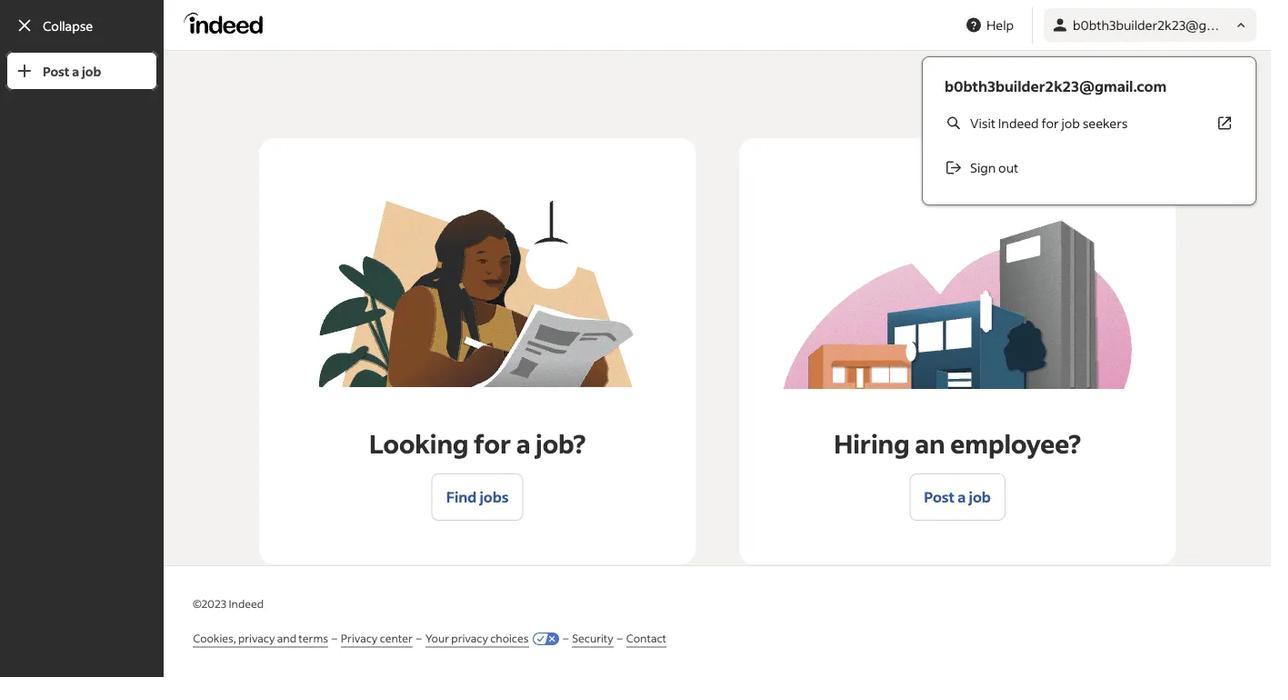 Task type: vqa. For each thing, say whether or not it's contained in the screenshot.
the overview
no



Task type: describe. For each thing, give the bounding box(es) containing it.
center
[[380, 632, 413, 646]]

0 horizontal spatial a
[[72, 63, 79, 79]]

1 looking for a job? image from the top
[[319, 182, 636, 406]]

b0bth3builder2k23@gmail.com inside popup button
[[1073, 17, 1260, 33]]

cookies, privacy and terms link
[[193, 631, 328, 648]]

your
[[426, 632, 449, 646]]

hiring an employee?
[[834, 427, 1081, 460]]

0 horizontal spatial for
[[474, 427, 511, 460]]

privacy center link
[[341, 631, 413, 648]]

1 horizontal spatial post
[[924, 488, 955, 507]]

sign out
[[971, 160, 1019, 176]]

looking for a job?
[[369, 427, 586, 460]]

b0bth3builder2k23@gmail.com button
[[1044, 8, 1260, 42]]

0 vertical spatial post
[[43, 63, 70, 79]]

visit indeed for job seekers link
[[938, 105, 1242, 142]]

and
[[277, 632, 296, 646]]

collapse button
[[5, 5, 158, 45]]

2 hiring an employee? image from the top
[[784, 221, 1132, 389]]

your privacy choices link
[[426, 631, 529, 648]]

visit indeed for job seekers
[[971, 115, 1128, 131]]

1 horizontal spatial post a job
[[924, 488, 991, 507]]

2 looking for a job? image from the top
[[319, 201, 636, 387]]

security – contact
[[572, 632, 667, 646]]

b0bth3builder2k23@gmail.com inside 'heading'
[[945, 77, 1167, 96]]

2 horizontal spatial job
[[1062, 115, 1080, 131]]

choices
[[490, 632, 529, 646]]

indeed for ©2023
[[229, 597, 264, 611]]

cookies, privacy and terms – privacy center –
[[193, 632, 422, 646]]

privacy
[[341, 632, 378, 646]]

seekers
[[1083, 115, 1128, 131]]

find jobs
[[446, 488, 509, 507]]

1 horizontal spatial job
[[969, 488, 991, 507]]

security
[[572, 632, 614, 646]]

find
[[446, 488, 477, 507]]

sign
[[971, 160, 996, 176]]

cookies,
[[193, 632, 236, 646]]

security link
[[572, 631, 614, 648]]

4 – from the left
[[617, 632, 623, 646]]

1 vertical spatial a
[[516, 427, 531, 460]]

terms
[[299, 632, 328, 646]]

out
[[999, 160, 1019, 176]]

1 vertical spatial post a job link
[[910, 474, 1006, 521]]

3 – from the left
[[563, 632, 569, 646]]

your privacy choices
[[426, 632, 529, 646]]

an
[[915, 427, 946, 460]]

privacy for and
[[238, 632, 275, 646]]

job?
[[536, 427, 586, 460]]

0 vertical spatial post a job
[[43, 63, 101, 79]]



Task type: locate. For each thing, give the bounding box(es) containing it.
1 vertical spatial job
[[1062, 115, 1080, 131]]

job down hiring an employee?
[[969, 488, 991, 507]]

help
[[987, 17, 1014, 33]]

help link
[[958, 8, 1021, 42]]

1 vertical spatial post a job
[[924, 488, 991, 507]]

looking
[[369, 427, 469, 460]]

post a job down collapse
[[43, 63, 101, 79]]

©2023 indeed
[[193, 597, 264, 611]]

1 vertical spatial indeed
[[229, 597, 264, 611]]

find jobs link
[[432, 474, 523, 521]]

a
[[72, 63, 79, 79], [516, 427, 531, 460], [958, 488, 966, 507]]

visit
[[971, 115, 996, 131]]

post a job link down collapse dropdown button
[[5, 51, 158, 91]]

1 vertical spatial post
[[924, 488, 955, 507]]

privacy for choices
[[451, 632, 488, 646]]

2 vertical spatial job
[[969, 488, 991, 507]]

0 horizontal spatial job
[[82, 63, 101, 79]]

a left job?
[[516, 427, 531, 460]]

post down an on the right of the page
[[924, 488, 955, 507]]

indeed
[[999, 115, 1039, 131], [229, 597, 264, 611]]

–
[[332, 632, 337, 646], [416, 632, 422, 646], [563, 632, 569, 646], [617, 632, 623, 646]]

hiring
[[834, 427, 910, 460]]

for up jobs on the bottom of the page
[[474, 427, 511, 460]]

contact link
[[626, 631, 667, 648]]

1 vertical spatial b0bth3builder2k23@gmail.com
[[945, 77, 1167, 96]]

a down collapse dropdown button
[[72, 63, 79, 79]]

– right terms
[[332, 632, 337, 646]]

1 horizontal spatial privacy
[[451, 632, 488, 646]]

1 horizontal spatial post a job link
[[910, 474, 1006, 521]]

hiring an employee? image
[[783, 204, 1133, 406], [784, 221, 1132, 389]]

indeed right ©2023
[[229, 597, 264, 611]]

jobs
[[480, 488, 509, 507]]

for down b0bth3builder2k23@gmail.com 'heading'
[[1042, 115, 1059, 131]]

b0bth3builder2k23@gmail.com
[[1073, 17, 1260, 33], [945, 77, 1167, 96]]

1 horizontal spatial indeed
[[999, 115, 1039, 131]]

indeed for visit
[[999, 115, 1039, 131]]

privacy right your
[[451, 632, 488, 646]]

©2023
[[193, 597, 227, 611]]

collapse
[[43, 17, 93, 34]]

2 vertical spatial a
[[958, 488, 966, 507]]

employee?
[[951, 427, 1081, 460]]

looking for a job? image
[[319, 182, 636, 406], [319, 201, 636, 387]]

indeed right visit
[[999, 115, 1039, 131]]

post a job link down hiring an employee?
[[910, 474, 1006, 521]]

0 horizontal spatial privacy
[[238, 632, 275, 646]]

post a job down hiring an employee?
[[924, 488, 991, 507]]

0 vertical spatial a
[[72, 63, 79, 79]]

0 vertical spatial for
[[1042, 115, 1059, 131]]

0 horizontal spatial post a job link
[[5, 51, 158, 91]]

for
[[1042, 115, 1059, 131], [474, 427, 511, 460]]

1 privacy from the left
[[238, 632, 275, 646]]

– left your
[[416, 632, 422, 646]]

privacy
[[238, 632, 275, 646], [451, 632, 488, 646]]

1 horizontal spatial for
[[1042, 115, 1059, 131]]

job left seekers on the right top of page
[[1062, 115, 1080, 131]]

a down hiring an employee?
[[958, 488, 966, 507]]

1 vertical spatial for
[[474, 427, 511, 460]]

0 vertical spatial post a job link
[[5, 51, 158, 91]]

b0bth3builder2k23@gmail.com heading
[[945, 75, 1234, 97]]

– left security
[[563, 632, 569, 646]]

contact
[[626, 632, 667, 646]]

– left contact
[[617, 632, 623, 646]]

0 vertical spatial b0bth3builder2k23@gmail.com
[[1073, 17, 1260, 33]]

2 horizontal spatial a
[[958, 488, 966, 507]]

1 – from the left
[[332, 632, 337, 646]]

post a job link
[[5, 51, 158, 91], [910, 474, 1006, 521]]

post
[[43, 63, 70, 79], [924, 488, 955, 507]]

job down collapse dropdown button
[[82, 63, 101, 79]]

privacy left and
[[238, 632, 275, 646]]

0 horizontal spatial post a job
[[43, 63, 101, 79]]

1 horizontal spatial a
[[516, 427, 531, 460]]

2 privacy from the left
[[451, 632, 488, 646]]

0 vertical spatial indeed
[[999, 115, 1039, 131]]

0 horizontal spatial post
[[43, 63, 70, 79]]

indeed home image
[[184, 12, 271, 34]]

sign out link
[[938, 149, 1242, 186]]

1 hiring an employee? image from the top
[[783, 204, 1133, 406]]

post down collapse
[[43, 63, 70, 79]]

privacy inside your privacy choices link
[[451, 632, 488, 646]]

0 vertical spatial job
[[82, 63, 101, 79]]

post a job
[[43, 63, 101, 79], [924, 488, 991, 507]]

2 – from the left
[[416, 632, 422, 646]]

job
[[82, 63, 101, 79], [1062, 115, 1080, 131], [969, 488, 991, 507]]

0 horizontal spatial indeed
[[229, 597, 264, 611]]



